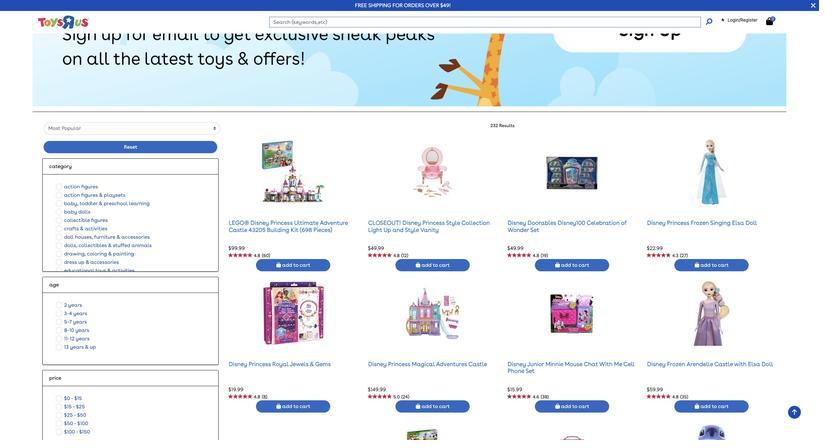Task type: vqa. For each thing, say whether or not it's contained in the screenshot.


Task type: locate. For each thing, give the bounding box(es) containing it.
$0 - $15 button
[[54, 395, 84, 403]]

- for $50
[[74, 421, 76, 427]]

disney
[[251, 220, 269, 226], [403, 220, 421, 226], [508, 220, 526, 226], [647, 220, 666, 226], [229, 361, 247, 368], [368, 361, 387, 368], [508, 361, 526, 368], [647, 361, 666, 368]]

educational
[[64, 268, 94, 274]]

category
[[49, 164, 72, 170]]

1 vertical spatial $50
[[64, 421, 73, 427]]

0 horizontal spatial elsa
[[732, 220, 745, 226]]

disney for disney princess frozen singing elsa doll
[[647, 220, 666, 226]]

1 horizontal spatial activities
[[112, 268, 135, 274]]

activities inside button
[[112, 268, 135, 274]]

0 horizontal spatial $100
[[64, 429, 75, 436]]

$50 up $50 - $100
[[77, 413, 86, 419]]

shopping bag image
[[276, 263, 281, 268], [416, 263, 420, 268], [555, 263, 560, 268], [416, 404, 420, 409], [695, 404, 700, 409]]

4.8 left (12)
[[394, 253, 400, 258]]

0 vertical spatial accessories
[[121, 234, 150, 240]]

& for figures
[[99, 192, 103, 198]]

light
[[368, 227, 382, 233]]

1 horizontal spatial elsa
[[748, 361, 761, 368]]

figures
[[81, 184, 98, 190], [81, 192, 98, 198], [91, 218, 108, 224]]

$25 down $15 - $25 button
[[64, 413, 73, 419]]

3-4 years button
[[54, 310, 89, 318]]

& down 11-12 years
[[85, 344, 89, 351]]

set inside disney doorables disney100 celebration of wonder set
[[531, 227, 539, 233]]

& right toys
[[107, 268, 111, 274]]

1 vertical spatial style
[[405, 227, 419, 233]]

style left collection at the right of the page
[[446, 220, 460, 226]]

0 vertical spatial doll
[[746, 220, 757, 226]]

lego® disney princess ultimate adventure castle 43205 building kit (698 pieces)
[[229, 220, 348, 233]]

1 horizontal spatial $15
[[74, 396, 82, 402]]

action figures
[[64, 184, 98, 190]]

1 horizontal spatial style
[[446, 220, 460, 226]]

princess inside lego® disney princess ultimate adventure castle 43205 building kit (698 pieces)
[[271, 220, 293, 226]]

$49.99 down light
[[368, 245, 384, 252]]

style right the and
[[405, 227, 419, 233]]

disney princess royal jewels & gems link
[[229, 361, 331, 368]]

0 vertical spatial $50
[[77, 413, 86, 419]]

lego®
[[229, 220, 249, 226]]

years up 13 years & up
[[76, 336, 90, 342]]

frozen left the singing at the right of the page
[[691, 220, 709, 226]]

1 $49.99 from the left
[[368, 245, 384, 252]]

0 vertical spatial action
[[64, 184, 80, 190]]

figures for action figures & playsets
[[81, 192, 98, 198]]

None search field
[[269, 17, 712, 27]]

cart for add to cart button on top of cable guys: lilo & stitch stitch mobile phone & gaming controller holder - disney licensed figure, exquisite gaming image
[[718, 404, 729, 410]]

& down dolls, collectibles & stuffed animals in the bottom left of the page
[[108, 251, 112, 257]]

13
[[64, 344, 69, 351]]

to for add to cart button below (60)
[[293, 262, 299, 269]]

lego® duplo disney mickey & minnie birthday train 10941 building set, 22 pieces image
[[406, 423, 459, 441]]

frozen left 'arendelle'
[[667, 361, 686, 368]]

2 action from the top
[[64, 192, 80, 198]]

2 $49.99 from the left
[[508, 245, 524, 252]]

princess
[[271, 220, 293, 226], [423, 220, 445, 226], [667, 220, 690, 226], [249, 361, 271, 368], [388, 361, 411, 368]]

$15
[[74, 396, 82, 402], [64, 404, 72, 410]]

$100 up $150
[[77, 421, 88, 427]]

- right $0
[[71, 396, 73, 402]]

years up 8-10 years
[[73, 319, 87, 325]]

me
[[614, 361, 622, 368]]

- for $100
[[76, 429, 78, 436]]

disney up $59.99
[[647, 361, 666, 368]]

4.8 (8)
[[254, 395, 267, 400]]

up
[[78, 259, 84, 266], [90, 344, 96, 351]]

cart for add to cart button below (19)
[[579, 262, 589, 269]]

& down collectible figures 'button'
[[80, 226, 84, 232]]

disney princess magical adventures castle image
[[406, 281, 459, 346]]

castle left with
[[715, 361, 733, 368]]

4.8 for up
[[394, 253, 400, 258]]

$15 up $15 - $25
[[74, 396, 82, 402]]

disney up $149.99 in the left of the page
[[368, 361, 387, 368]]

- down $15 - $25
[[74, 413, 76, 419]]

lego® disney princess ultimate adventure castle 43205 building kit (698 pieces) image
[[261, 140, 326, 205]]

1 horizontal spatial $25
[[76, 404, 85, 410]]

royal
[[272, 361, 289, 368]]

dolls,
[[64, 243, 77, 249]]

accessories
[[121, 234, 150, 240], [90, 259, 119, 266]]

0 vertical spatial set
[[531, 227, 539, 233]]

shopping bag image inside 0 link
[[766, 17, 773, 25]]

1 vertical spatial activities
[[112, 268, 135, 274]]

1 horizontal spatial up
[[90, 344, 96, 351]]

(60)
[[262, 253, 270, 258]]

cart for add to cart button underneath the '(8)'
[[300, 404, 310, 410]]

figures for collectible figures
[[91, 218, 108, 224]]

elsa right with
[[748, 361, 761, 368]]

accessories up animals
[[121, 234, 150, 240]]

& down action figures & playsets
[[99, 201, 102, 207]]

& left gems at left
[[310, 361, 314, 368]]

age
[[49, 282, 59, 288]]

disney for disney doorables disney100 celebration of wonder set
[[508, 220, 526, 226]]

login/register button
[[721, 17, 758, 23]]

1 horizontal spatial $49.99
[[508, 245, 524, 252]]

up down 11-12 years button
[[90, 344, 96, 351]]

collectible figures button
[[54, 217, 110, 225]]

0 horizontal spatial doll
[[746, 220, 757, 226]]

building
[[267, 227, 289, 233]]

$50 inside button
[[77, 413, 86, 419]]

and
[[393, 227, 404, 233]]

disney up the $22.99
[[647, 220, 666, 226]]

accessories up toys
[[90, 259, 119, 266]]

disney inside disney junior minnie mouse chat with me cell phone set
[[508, 361, 526, 368]]

years down 11-12 years
[[70, 344, 84, 351]]

accessories inside dress up & accessories button
[[90, 259, 119, 266]]

years up 11-12 years
[[75, 328, 89, 334]]

4.3
[[673, 253, 679, 258]]

0 vertical spatial elsa
[[732, 220, 745, 226]]

1 vertical spatial frozen
[[667, 361, 686, 368]]

phone
[[508, 368, 525, 375]]

castle down lego®
[[229, 227, 247, 233]]

& up stuffed
[[117, 234, 120, 240]]

$49.99 down the wonder
[[508, 245, 524, 252]]

princess for disney princess frozen singing elsa doll
[[667, 220, 690, 226]]

years for 12
[[76, 336, 90, 342]]

0 horizontal spatial activities
[[85, 226, 107, 232]]

disney for disney princess royal jewels & gems
[[229, 361, 247, 368]]

figures up action figures & playsets button
[[81, 184, 98, 190]]

action for action figures & playsets
[[64, 192, 80, 198]]

cart for add to cart button over lego® duplo disney mickey & minnie birthday train 10941 building set, 22 pieces image
[[439, 404, 450, 410]]

disney up 43205
[[251, 220, 269, 226]]

toddler
[[80, 201, 98, 207]]

to for add to cart button over disney junior minnie mouse happy helpers bag set image on the bottom right
[[573, 404, 578, 410]]

4.8 for set
[[533, 253, 539, 258]]

singing
[[711, 220, 731, 226]]

disney up the and
[[403, 220, 421, 226]]

disney100
[[558, 220, 586, 226]]

disney junior minnie mouse chat with me cell phone set image
[[546, 281, 599, 346]]

1 vertical spatial up
[[90, 344, 96, 351]]

add to cart for add to cart button over disney junior minnie mouse happy helpers bag set image on the bottom right
[[560, 404, 589, 410]]

activities up doll houses, furniture & accessories button
[[85, 226, 107, 232]]

castle inside lego® disney princess ultimate adventure castle 43205 building kit (698 pieces)
[[229, 227, 247, 233]]

& for coloring
[[108, 251, 112, 257]]

- down $25 - $50
[[74, 421, 76, 427]]

to for add to cart button on top of cable guys: lilo & stitch stitch mobile phone & gaming controller holder - disney licensed figure, exquisite gaming image
[[712, 404, 717, 410]]

doll right with
[[762, 361, 773, 368]]

lego® disney princess ultimate adventure castle 43205 building kit (698 pieces) link
[[229, 220, 348, 233]]

to for add to cart button underneath the '(8)'
[[293, 404, 299, 410]]

adventure
[[320, 220, 348, 226]]

style
[[446, 220, 460, 226], [405, 227, 419, 233]]

cell
[[624, 361, 635, 368]]

1 horizontal spatial frozen
[[691, 220, 709, 226]]

disney up $19.99
[[229, 361, 247, 368]]

activities up age element
[[112, 268, 135, 274]]

2 vertical spatial figures
[[91, 218, 108, 224]]

(27)
[[680, 253, 688, 258]]

1 vertical spatial figures
[[81, 192, 98, 198]]

set
[[531, 227, 539, 233], [526, 368, 535, 375]]

disney doorables disney100 celebration of wonder set
[[508, 220, 627, 233]]

add to cart for add to cart button below (60)
[[281, 262, 310, 269]]

1 vertical spatial action
[[64, 192, 80, 198]]

toys r us image
[[38, 15, 89, 30]]

elsa right the singing at the right of the page
[[732, 220, 745, 226]]

disney up phone
[[508, 361, 526, 368]]

4.8 (60)
[[254, 253, 270, 258]]

disney frozen arendelle castle with elsa doll image
[[685, 281, 739, 346]]

$25 up $25 - $50
[[76, 404, 85, 410]]

0 horizontal spatial frozen
[[667, 361, 686, 368]]

4.8 for 43205
[[254, 253, 260, 258]]

0 vertical spatial activities
[[85, 226, 107, 232]]

4
[[69, 311, 72, 317]]

add to cart button down the '(8)'
[[256, 401, 331, 413]]

0 vertical spatial style
[[446, 220, 460, 226]]

1 vertical spatial elsa
[[748, 361, 761, 368]]

up
[[384, 227, 391, 233]]

$50 inside button
[[64, 421, 73, 427]]

add to cart for add to cart button below (12)
[[420, 262, 450, 269]]

figures inside 'button'
[[91, 218, 108, 224]]

set down "junior"
[[526, 368, 535, 375]]

3-
[[64, 311, 69, 317]]

& for collectibles
[[108, 243, 112, 249]]

disney doorables disney100 celebration of wonder set image
[[546, 140, 599, 205]]

disney inside disney doorables disney100 celebration of wonder set
[[508, 220, 526, 226]]

(12)
[[402, 253, 408, 258]]

& inside button
[[107, 268, 111, 274]]

& for toddler
[[99, 201, 102, 207]]

dress up & accessories
[[64, 259, 119, 266]]

0 horizontal spatial castle
[[229, 227, 247, 233]]

$25 - $50
[[64, 413, 86, 419]]

shopping bag image
[[766, 17, 773, 25], [695, 263, 700, 268], [276, 404, 281, 409], [555, 404, 560, 409]]

2 years
[[64, 302, 82, 309]]

$25
[[76, 404, 85, 410], [64, 413, 73, 419]]

free shipping for orders over $49!
[[355, 2, 451, 8]]

collection
[[462, 220, 490, 226]]

disney princess magical adventures castle
[[368, 361, 487, 368]]

action figures & playsets
[[64, 192, 125, 198]]

0 vertical spatial $25
[[76, 404, 85, 410]]

closeout! disney princess style collection light up and style vanity
[[368, 220, 490, 233]]

add to cart button up disney junior minnie mouse happy helpers bag set image on the bottom right
[[535, 401, 610, 413]]

$100 down $50 - $100 button
[[64, 429, 75, 436]]

1 vertical spatial $25
[[64, 413, 73, 419]]

crafts & activities
[[64, 226, 107, 232]]

& down drawing, coloring & painting "button"
[[86, 259, 89, 266]]

accessories inside doll houses, furniture & accessories button
[[121, 234, 150, 240]]

$50 down "$25 - $50" button
[[64, 421, 73, 427]]

years up 5-7 years
[[73, 311, 87, 317]]

baby, toddler & preschool learning
[[64, 201, 150, 207]]

category element
[[49, 163, 212, 171]]

& inside 'button'
[[80, 226, 84, 232]]

1 horizontal spatial $100
[[77, 421, 88, 427]]

5.0 (24)
[[394, 395, 409, 400]]

- inside button
[[74, 413, 76, 419]]

$15 down $0 - $15 button
[[64, 404, 72, 410]]

years up 3-4 years
[[68, 302, 82, 309]]

disney doorables disney100 celebration of wonder set link
[[508, 220, 627, 233]]

ultimate
[[294, 220, 319, 226]]

& up baby, toddler & preschool learning button
[[99, 192, 103, 198]]

cable guys: lilo & stitch stitch mobile phone & gaming controller holder - disney licensed figure, exquisite gaming image
[[680, 423, 744, 441]]

- down $0 - $15
[[73, 404, 75, 410]]

1 horizontal spatial accessories
[[121, 234, 150, 240]]

(38)
[[541, 395, 549, 400]]

0 horizontal spatial $50
[[64, 421, 73, 427]]

set down doorables
[[531, 227, 539, 233]]

4.8 left the '(8)'
[[254, 395, 260, 400]]

action for action figures
[[64, 184, 80, 190]]

& inside "button"
[[108, 251, 112, 257]]

minnie
[[546, 361, 564, 368]]

0 horizontal spatial $49.99
[[368, 245, 384, 252]]

figures up toddler
[[81, 192, 98, 198]]

to for add to cart button below (12)
[[433, 262, 438, 269]]

product-tab tab panel
[[38, 123, 783, 441]]

up up educational
[[78, 259, 84, 266]]

set inside disney junior minnie mouse chat with me cell phone set
[[526, 368, 535, 375]]

0 horizontal spatial $15
[[64, 404, 72, 410]]

castle right adventures
[[469, 361, 487, 368]]

1 action from the top
[[64, 184, 80, 190]]

disney junior minnie mouse chat with me cell phone set link
[[508, 361, 635, 375]]

shipping
[[368, 2, 391, 8]]

closeout!
[[368, 220, 401, 226]]

disney up the wonder
[[508, 220, 526, 226]]

figures up crafts & activities
[[91, 218, 108, 224]]

4.6 (38)
[[533, 395, 549, 400]]

years for 4
[[73, 311, 87, 317]]

4.8 left (60)
[[254, 253, 260, 258]]

1 vertical spatial set
[[526, 368, 535, 375]]

0 horizontal spatial $25
[[64, 413, 73, 419]]

age element
[[49, 281, 212, 289]]

$15 - $25 button
[[54, 403, 87, 412]]

1 vertical spatial doll
[[762, 361, 773, 368]]

shopping bag image for 43205
[[276, 263, 281, 268]]

chat
[[584, 361, 598, 368]]

add
[[282, 262, 292, 269], [422, 262, 432, 269], [561, 262, 571, 269], [701, 262, 711, 269], [282, 404, 292, 410], [422, 404, 432, 410], [561, 404, 571, 410], [701, 404, 711, 410]]

4.8 left (19)
[[533, 253, 539, 258]]

frozen
[[691, 220, 709, 226], [667, 361, 686, 368]]

0 horizontal spatial accessories
[[90, 259, 119, 266]]

disney princess magical adventures castle link
[[368, 361, 487, 368]]

0 vertical spatial figures
[[81, 184, 98, 190]]

doll right the singing at the right of the page
[[746, 220, 757, 226]]

1 horizontal spatial $50
[[77, 413, 86, 419]]

results
[[499, 123, 515, 128]]

drawing,
[[64, 251, 86, 257]]

doll houses, furniture & accessories button
[[54, 233, 152, 242]]

- left $150
[[76, 429, 78, 436]]

elsa
[[732, 220, 745, 226], [748, 361, 761, 368]]

add to cart for add to cart button underneath the '(8)'
[[281, 404, 310, 410]]

0 vertical spatial up
[[78, 259, 84, 266]]

price element
[[49, 375, 212, 383]]

1 vertical spatial accessories
[[90, 259, 119, 266]]

& down doll houses, furniture & accessories
[[108, 243, 112, 249]]

playsets
[[104, 192, 125, 198]]

disney for disney junior minnie mouse chat with me cell phone set
[[508, 361, 526, 368]]

$25 inside button
[[76, 404, 85, 410]]

&
[[99, 192, 103, 198], [99, 201, 102, 207], [80, 226, 84, 232], [117, 234, 120, 240], [108, 243, 112, 249], [108, 251, 112, 257], [86, 259, 89, 266], [107, 268, 111, 274], [85, 344, 89, 351], [310, 361, 314, 368]]



Task type: describe. For each thing, give the bounding box(es) containing it.
years for 7
[[73, 319, 87, 325]]

learning
[[129, 201, 150, 207]]

$100 - $150
[[64, 429, 90, 436]]

$25 inside button
[[64, 413, 73, 419]]

10
[[69, 328, 74, 334]]

0 link
[[766, 16, 780, 26]]

add to cart button up cable guys: lilo & stitch stitch mobile phone & gaming controller holder - disney licensed figure, exquisite gaming image
[[675, 401, 749, 413]]

add to cart for add to cart button on top of cable guys: lilo & stitch stitch mobile phone & gaming controller holder - disney licensed figure, exquisite gaming image
[[700, 404, 729, 410]]

add to cart for add to cart button below (19)
[[560, 262, 589, 269]]

baby,
[[64, 201, 78, 207]]

5.0
[[394, 395, 400, 400]]

dolls, collectibles & stuffed animals button
[[54, 242, 154, 250]]

cart for add to cart button below (12)
[[439, 262, 450, 269]]

- for $25
[[74, 413, 76, 419]]

1 horizontal spatial castle
[[469, 361, 487, 368]]

0 horizontal spatial up
[[78, 259, 84, 266]]

princess inside closeout! disney princess style collection light up and style vanity
[[423, 220, 445, 226]]

& for up
[[86, 259, 89, 266]]

action figures button
[[54, 183, 100, 191]]

8-10 years button
[[54, 327, 91, 335]]

celebration
[[587, 220, 620, 226]]

4.6
[[533, 395, 540, 400]]

cart for add to cart button below (60)
[[300, 262, 310, 269]]

dress up & accessories button
[[54, 259, 121, 267]]

drawing, coloring & painting button
[[54, 250, 136, 259]]

1 vertical spatial $100
[[64, 429, 75, 436]]

over
[[425, 2, 439, 8]]

orders
[[404, 2, 424, 8]]

toys
[[95, 268, 106, 274]]

disney princess frozen singing elsa doll link
[[647, 220, 757, 226]]

disney inside lego® disney princess ultimate adventure castle 43205 building kit (698 pieces)
[[251, 220, 269, 226]]

$100 - $150 button
[[54, 428, 92, 437]]

0 vertical spatial $15
[[74, 396, 82, 402]]

add to cart for add to cart button over lego® duplo disney mickey & minnie birthday train 10941 building set, 22 pieces image
[[420, 404, 450, 410]]

drawing, coloring & painting
[[64, 251, 134, 257]]

$22.99
[[647, 245, 663, 252]]

add to cart button up lego® duplo disney mickey & minnie birthday train 10941 building set, 22 pieces image
[[396, 401, 470, 413]]

baby
[[64, 209, 77, 215]]

arendelle
[[687, 361, 713, 368]]

princess for disney princess magical adventures castle
[[388, 361, 411, 368]]

2 horizontal spatial castle
[[715, 361, 733, 368]]

4.8 (12)
[[394, 253, 408, 258]]

$59.99
[[647, 387, 663, 393]]

preschool
[[104, 201, 128, 207]]

dolls, collectibles & stuffed animals
[[64, 243, 152, 249]]

educational toys & activities
[[64, 268, 135, 274]]

to for add to cart button over lego® duplo disney mickey & minnie birthday train 10941 building set, 22 pieces image
[[433, 404, 438, 410]]

mouse
[[565, 361, 583, 368]]

of
[[621, 220, 627, 226]]

1 vertical spatial $15
[[64, 404, 72, 410]]

4.3 (27)
[[673, 253, 688, 258]]

add to cart for add to cart button underneath the (27)
[[700, 262, 729, 269]]

coloring
[[87, 251, 107, 257]]

& for years
[[85, 344, 89, 351]]

login/register
[[728, 17, 758, 23]]

disney for disney frozen arendelle castle with elsa doll
[[647, 361, 666, 368]]

cart for add to cart button underneath the (27)
[[718, 262, 729, 269]]

2
[[64, 302, 67, 309]]

activities inside 'button'
[[85, 226, 107, 232]]

232 results
[[491, 123, 515, 128]]

3-4 years
[[64, 311, 87, 317]]

$25 - $50 button
[[54, 412, 88, 420]]

- for $15
[[73, 404, 75, 410]]

cart for add to cart button over disney junior minnie mouse happy helpers bag set image on the bottom right
[[579, 404, 589, 410]]

0 vertical spatial $100
[[77, 421, 88, 427]]

with
[[600, 361, 613, 368]]

to for add to cart button underneath the (27)
[[712, 262, 717, 269]]

$150
[[79, 429, 90, 436]]

Enter Keyword or Item No. search field
[[269, 17, 701, 27]]

close button image
[[811, 2, 816, 9]]

closeout! disney princess style collection light up and style vanity image
[[406, 140, 459, 205]]

sign up for email - toys r us image
[[33, 0, 787, 107]]

houses,
[[75, 234, 93, 240]]

0
[[772, 16, 775, 21]]

wonder
[[508, 227, 529, 233]]

price
[[49, 375, 61, 382]]

baby, toddler & preschool learning button
[[54, 200, 152, 208]]

$15 - $25
[[64, 404, 85, 410]]

$99.99
[[228, 245, 245, 252]]

(8)
[[262, 395, 267, 400]]

disney junior minnie mouse chat with me cell phone set
[[508, 361, 635, 375]]

disney princess royal jewels & gems image
[[261, 281, 326, 346]]

years for 10
[[75, 328, 89, 334]]

1 horizontal spatial doll
[[762, 361, 773, 368]]

action figures & playsets button
[[54, 191, 127, 200]]

add to cart button down (12)
[[396, 259, 470, 272]]

13 years & up button
[[54, 343, 98, 352]]

add to cart button down (60)
[[256, 259, 331, 272]]

disney inside closeout! disney princess style collection light up and style vanity
[[403, 220, 421, 226]]

disney for disney princess magical adventures castle
[[368, 361, 387, 368]]

4.8 left (35)
[[673, 395, 679, 400]]

collectibles
[[79, 243, 107, 249]]

free shipping for orders over $49! link
[[355, 2, 451, 8]]

animals
[[132, 243, 152, 249]]

reset button
[[44, 141, 218, 154]]

shopping bag image for set
[[555, 263, 560, 268]]

$49.99 for light
[[368, 245, 384, 252]]

0 vertical spatial frozen
[[691, 220, 709, 226]]

$49.99 for wonder
[[508, 245, 524, 252]]

disney frozen arendelle castle with elsa doll link
[[647, 361, 773, 368]]

furniture
[[94, 234, 115, 240]]

2 years button
[[54, 301, 84, 310]]

7
[[69, 319, 72, 325]]

232
[[491, 123, 498, 128]]

- for $0
[[71, 396, 73, 402]]

reset
[[124, 144, 137, 150]]

add to cart button down (19)
[[535, 259, 610, 272]]

add to cart button down the (27)
[[675, 259, 749, 272]]

(698
[[300, 227, 312, 233]]

$50 - $100 button
[[54, 420, 90, 428]]

disney princess royal jewels & gems
[[229, 361, 331, 368]]

(19)
[[541, 253, 548, 258]]

figures for action figures
[[81, 184, 98, 190]]

jewels
[[290, 361, 309, 368]]

11-12 years button
[[54, 335, 92, 343]]

dress
[[64, 259, 77, 266]]

5-7 years button
[[54, 318, 89, 327]]

princess for disney princess royal jewels & gems
[[249, 361, 271, 368]]

magical
[[412, 361, 435, 368]]

collectible
[[64, 218, 90, 224]]

0 horizontal spatial style
[[405, 227, 419, 233]]

stuffed
[[113, 243, 130, 249]]

disney junior minnie mouse happy helpers bag set image
[[546, 423, 599, 441]]

baby dolls button
[[54, 208, 92, 217]]

shopping bag image for up
[[416, 263, 420, 268]]

pieces)
[[314, 227, 332, 233]]

free
[[355, 2, 367, 8]]

43205
[[249, 227, 266, 233]]

baby dolls
[[64, 209, 90, 215]]

$0 - $15
[[64, 396, 82, 402]]

vanity
[[420, 227, 439, 233]]

to for add to cart button below (19)
[[573, 262, 578, 269]]

disney princess frozen singing elsa doll image
[[685, 140, 739, 205]]

$49!
[[440, 2, 451, 8]]

(35)
[[681, 395, 688, 400]]

& for toys
[[107, 268, 111, 274]]

with
[[735, 361, 747, 368]]



